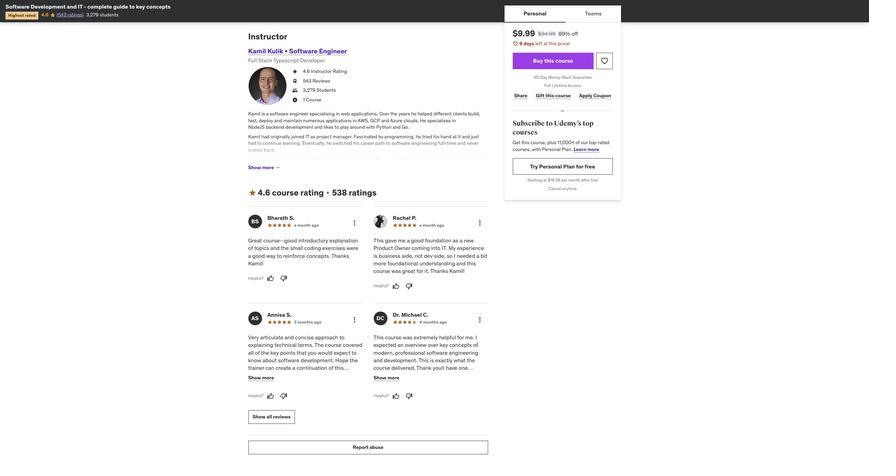 Task type: describe. For each thing, give the bounding box(es) containing it.
ago for good
[[437, 223, 445, 228]]

this inside this gave me a good foundation as a new product owner coming into it. my experience is business side, not dev side, so i needed a bit more foundational understanding and this course was great for it. thanks kamil!
[[374, 237, 384, 244]]

reviews
[[273, 414, 291, 420]]

4 kamil from the top
[[248, 156, 260, 163]]

report
[[353, 444, 369, 451]]

software inside this course was extremely helpful for me. i expected an overview over key concepts of modern, professional software engineering and development. this is exactly what the course delivered. thank you!
[[426, 349, 448, 356]]

of down would
[[329, 365, 333, 372]]

coupon
[[594, 92, 611, 99]]

he
[[420, 117, 426, 124]]

show down looked
[[248, 164, 261, 170]]

all inside button
[[267, 414, 272, 420]]

stack
[[258, 57, 272, 64]]

0 vertical spatial his
[[433, 134, 440, 140]]

the inside great course--good introductory explanation of topics and the small coding exercises were a good way to reinforce concepts. thanks kamil!
[[281, 245, 289, 252]]

course down modern,
[[374, 365, 390, 372]]

show all reviews button
[[248, 410, 295, 424]]

eventually,
[[302, 140, 325, 146]]

about inside very articulate and concise approach to explaining technical terms. the course covered all of the key points that you would expect to know about software development. hope the trainer can create a continuation of this course.
[[263, 357, 277, 364]]

abuse
[[370, 444, 383, 451]]

bs
[[251, 218, 259, 225]]

1 side, from the left
[[402, 252, 413, 259]]

not
[[415, 252, 423, 259]]

show more button for as
[[248, 371, 274, 385]]

thanks inside this gave me a good foundation as a new product owner coming into it. my experience is business side, not dev side, so i needed a bit more foundational understanding and this course was great for it. thanks kamil!
[[430, 268, 448, 275]]

concept
[[282, 163, 299, 169]]

kamil! inside great course--good introductory explanation of topics and the small coding exercises were a good way to reinforce concepts. thanks kamil!
[[248, 260, 264, 267]]

538 ratings
[[332, 187, 377, 198]]

3 kamil from the top
[[248, 134, 260, 140]]

trial
[[591, 178, 598, 183]]

days
[[524, 40, 534, 47]]

medium image
[[248, 189, 256, 197]]

a up "coming" in the left of the page
[[420, 223, 422, 228]]

to down covered
[[352, 349, 357, 356]]

course inside this gave me a good foundation as a new product owner coming into it. my experience is business side, not dev side, so i needed a bit more foundational understanding and this course was great for it. thanks kamil!
[[374, 268, 390, 275]]

and down "it"
[[457, 140, 465, 146]]

a left new
[[460, 237, 463, 244]]

1 vertical spatial had
[[248, 140, 256, 146]]

originally
[[271, 134, 290, 140]]

show more button for dc
[[374, 371, 399, 385]]

report abuse button
[[248, 441, 488, 455]]

technical inside kamil is a software engineer specialising in web applications. over the years he helped different clients build, test, deploy and maintain numerous applications in aws, gcp and azure clouds. he specialises in nodejs backend development and likes to play around with python and go. kamil had originally joined it as project manager. fascinated by programming, he tried his hand at it and just had to continue learning. eventually, he switched his career path to software engineering full-time and never looked back. kamil is also passionate about direct, clear communication. this comes through in his courses, where he strives to explain each concept in simple words and cut through technical jargon.
[[370, 163, 389, 169]]

course up bharath s.
[[272, 187, 299, 198]]

•
[[285, 47, 288, 55]]

more down top-
[[588, 146, 599, 152]]

modern,
[[374, 349, 394, 356]]

direct,
[[314, 156, 328, 163]]

manager.
[[333, 134, 353, 140]]

this inside very articulate and concise approach to explaining technical terms. the course covered all of the key points that you would expect to know about software development. hope the trainer can create a continuation of this course.
[[335, 365, 344, 372]]

small
[[290, 245, 303, 252]]

points
[[280, 349, 296, 356]]

test,
[[248, 117, 258, 124]]

as inside this gave me a good foundation as a new product owner coming into it. my experience is business side, not dev side, so i needed a bit more foundational understanding and this course was great for it. thanks kamil!
[[453, 237, 458, 244]]

at inside kamil is a software engineer specialising in web applications. over the years he helped different clients build, test, deploy and maintain numerous applications in aws, gcp and azure clouds. he specialises in nodejs backend development and likes to play around with python and go. kamil had originally joined it as project manager. fascinated by programming, he tried his hand at it and just had to continue learning. eventually, he switched his career path to software engineering full-time and never looked back. kamil is also passionate about direct, clear communication. this comes through in his courses, where he strives to explain each concept in simple words and cut through technical jargon.
[[453, 134, 457, 140]]

or
[[561, 108, 565, 113]]

that
[[297, 349, 307, 356]]

months for dr. michael c.
[[423, 320, 438, 325]]

xsmall image for 3,279 students
[[292, 87, 298, 94]]

0 horizontal spatial instructor
[[248, 31, 287, 42]]

coding
[[304, 245, 321, 252]]

engineer
[[319, 47, 347, 55]]

0 horizontal spatial it
[[78, 3, 83, 10]]

in down clients
[[452, 117, 456, 124]]

a inside great course--good introductory explanation of topics and the small coding exercises were a good way to reinforce concepts. thanks kamil!
[[248, 252, 251, 259]]

extremely
[[414, 334, 438, 341]]

he left tried
[[416, 134, 421, 140]]

4.6 instructor rating
[[303, 68, 347, 74]]

can
[[266, 365, 274, 372]]

development. inside very articulate and concise approach to explaining technical terms. the course covered all of the key points that you would expect to know about software development. hope the trainer can create a continuation of this course.
[[301, 357, 334, 364]]

to up looked
[[257, 140, 262, 146]]

aws,
[[358, 117, 369, 124]]

he down project
[[326, 140, 332, 146]]

3,279 for 3,279 students
[[86, 12, 99, 18]]

back.
[[264, 147, 275, 153]]

more down also
[[262, 164, 274, 170]]

xsmall image left 543
[[292, 78, 298, 84]]

our
[[581, 140, 588, 146]]

helpful? for mark review by annisa s. as helpful image in the left bottom of the page
[[248, 393, 264, 399]]

thank
[[416, 365, 432, 372]]

fascinated
[[354, 134, 377, 140]]

0 horizontal spatial rated
[[25, 13, 36, 18]]

and right "it"
[[462, 134, 470, 140]]

you!
[[433, 365, 443, 372]]

more down can
[[262, 375, 274, 381]]

buy this course button
[[513, 53, 594, 69]]

plan
[[563, 163, 575, 170]]

gave
[[385, 237, 397, 244]]

reviews
[[313, 78, 330, 84]]

a left bit in the bottom right of the page
[[477, 252, 479, 259]]

mark review by bharath s. as unhelpful image
[[280, 275, 287, 282]]

key inside very articulate and concise approach to explaining technical terms. the course covered all of the key points that you would expect to know about software development. hope the trainer can create a continuation of this course.
[[270, 349, 279, 356]]

of inside great course--good introductory explanation of topics and the small coding exercises were a good way to reinforce concepts. thanks kamil!
[[248, 245, 253, 252]]

software down programming,
[[392, 140, 410, 146]]

3,279 for 3,279 students
[[303, 87, 315, 93]]

explaining
[[248, 342, 273, 348]]

passionate
[[276, 156, 299, 163]]

11,000+
[[558, 140, 575, 146]]

plus
[[547, 140, 556, 146]]

additional actions for review by rachel p. image
[[476, 219, 484, 227]]

where
[[450, 156, 463, 163]]

with inside kamil is a software engineer specialising in web applications. over the years he helped different clients build, test, deploy and maintain numerous applications in aws, gcp and azure clouds. he specialises in nodejs backend development and likes to play around with python and go. kamil had originally joined it as project manager. fascinated by programming, he tried his hand at it and just had to continue learning. eventually, he switched his career path to software engineering full-time and never looked back. kamil is also passionate about direct, clear communication. this comes through in his courses, where he strives to explain each concept in simple words and cut through technical jargon.
[[366, 124, 375, 130]]

mark review by annisa s. as helpful image
[[267, 393, 274, 400]]

and down clear
[[335, 163, 343, 169]]

introductory
[[298, 237, 328, 244]]

software up deploy
[[270, 111, 289, 117]]

additional actions for review by annisa s. image
[[350, 316, 359, 324]]

of inside 'get this course, plus 11,000+ of our top-rated courses, with personal plan.'
[[576, 140, 580, 146]]

switched
[[333, 140, 352, 146]]

30-day money-back guarantee full lifetime access
[[534, 75, 592, 88]]

month inside starting at $16.58 per month after trial cancel anytime
[[568, 178, 580, 183]]

lifetime
[[552, 83, 567, 88]]

show down modern,
[[374, 375, 387, 381]]

a right me
[[407, 237, 410, 244]]

0 vertical spatial had
[[262, 134, 270, 140]]

0 vertical spatial at
[[544, 40, 548, 47]]

buy this course
[[533, 57, 573, 64]]

it
[[458, 134, 461, 140]]

in down tried
[[419, 156, 423, 163]]

6
[[520, 40, 523, 47]]

learn
[[574, 146, 586, 152]]

2 kamil from the top
[[248, 111, 260, 117]]

course,
[[531, 140, 546, 146]]

annisa s.
[[267, 311, 292, 318]]

each
[[270, 163, 280, 169]]

to up covered
[[340, 334, 345, 341]]

mark review by annisa s. as unhelpful image
[[280, 393, 287, 400]]

rachel p.
[[393, 214, 417, 221]]

he right where at the top of page
[[465, 156, 470, 163]]

to right guide on the top of page
[[129, 3, 135, 10]]

a inside kamil is a software engineer specialising in web applications. over the years he helped different clients build, test, deploy and maintain numerous applications in aws, gcp and azure clouds. he specialises in nodejs backend development and likes to play around with python and go. kamil had originally joined it as project manager. fascinated by programming, he tried his hand at it and just had to continue learning. eventually, he switched his career path to software engineering full-time and never looked back. kamil is also passionate about direct, clear communication. this comes through in his courses, where he strives to explain each concept in simple words and cut through technical jargon.
[[266, 111, 269, 117]]

course inside button
[[555, 57, 573, 64]]

career
[[361, 140, 374, 146]]

xsmall image down typescript
[[292, 68, 298, 75]]

software development and it - complete guide to key concepts
[[5, 3, 171, 10]]

was inside this course was extremely helpful for me. i expected an overview over key concepts of modern, professional software engineering and development. this is exactly what the course delivered. thank you!
[[403, 334, 412, 341]]

0 vertical spatial -
[[84, 3, 86, 10]]

deploy
[[259, 117, 273, 124]]

different
[[434, 111, 452, 117]]

comes
[[386, 156, 400, 163]]

ago for introductory
[[312, 223, 319, 228]]

professional
[[395, 349, 425, 356]]

to right path
[[386, 140, 391, 146]]

1 course
[[303, 97, 321, 103]]

to left explain
[[248, 163, 253, 169]]

4 months ago
[[420, 320, 447, 325]]

python
[[376, 124, 392, 130]]

$94.99
[[538, 30, 556, 37]]

anytime
[[562, 186, 577, 191]]

1 horizontal spatial good
[[284, 237, 297, 244]]

gcp and
[[370, 117, 389, 124]]

is up explain
[[262, 156, 265, 163]]

learning.
[[283, 140, 301, 146]]

mark review by dr. michael c. as unhelpful image
[[406, 393, 413, 400]]

course up an
[[385, 334, 402, 341]]

0 vertical spatial software
[[5, 3, 29, 10]]

xsmall image inside show more button
[[275, 165, 281, 170]]

create
[[276, 365, 291, 372]]

a down bharath s.
[[294, 223, 297, 228]]

this inside kamil is a software engineer specialising in web applications. over the years he helped different clients build, test, deploy and maintain numerous applications in aws, gcp and azure clouds. he specialises in nodejs backend development and likes to play around with python and go. kamil had originally joined it as project manager. fascinated by programming, he tried his hand at it and just had to continue learning. eventually, he switched his career path to software engineering full-time and never looked back. kamil is also passionate about direct, clear communication. this comes through in his courses, where he strives to explain each concept in simple words and cut through technical jargon.
[[376, 156, 384, 163]]

expect
[[334, 349, 350, 356]]

and down numerous on the left of the page
[[315, 124, 323, 130]]

p.
[[412, 214, 417, 221]]

this left the price!
[[549, 40, 557, 47]]

apply coupon
[[579, 92, 611, 99]]

courses, inside 'get this course, plus 11,000+ of our top-rated courses, with personal plan.'
[[513, 146, 531, 152]]

1 horizontal spatial his
[[424, 156, 430, 163]]

approach
[[315, 334, 338, 341]]

he up clouds.
[[411, 111, 417, 117]]

1 vertical spatial through
[[352, 163, 369, 169]]

udemy's
[[554, 119, 582, 128]]

4.6 for 4.6
[[41, 12, 49, 18]]

highest
[[8, 13, 24, 18]]

helpful? for mark review by dr. michael c. as helpful icon on the bottom of page
[[374, 393, 389, 399]]

this gave me a good foundation as a new product owner coming into it. my experience is business side, not dev side, so i needed a bit more foundational understanding and this course was great for it. thanks kamil!
[[374, 237, 487, 275]]

this up thank
[[419, 357, 429, 364]]

1
[[303, 97, 305, 103]]

annisa
[[267, 311, 285, 318]]

ratings)
[[67, 12, 84, 18]]

a inside very articulate and concise approach to explaining technical terms. the course covered all of the key points that you would expect to know about software development. hope the trainer can create a continuation of this course.
[[293, 365, 295, 372]]

concepts inside this course was extremely helpful for me. i expected an overview over key concepts of modern, professional software engineering and development. this is exactly what the course delivered. thank you!
[[449, 342, 472, 348]]

share button
[[513, 89, 529, 103]]

it.
[[425, 268, 429, 275]]

show more button down back.
[[248, 161, 281, 174]]

show more for as
[[248, 375, 274, 381]]

show down trainer
[[248, 375, 261, 381]]

great course--good introductory explanation of topics and the small coding exercises were a good way to reinforce concepts. thanks kamil!
[[248, 237, 359, 267]]

kamil is a software engineer specialising in web applications. over the years he helped different clients build, test, deploy and maintain numerous applications in aws, gcp and azure clouds. he specialises in nodejs backend development and likes to play around with python and go. kamil had originally joined it as project manager. fascinated by programming, he tried his hand at it and just had to continue learning. eventually, he switched his career path to software engineering full-time and never looked back. kamil is also passionate about direct, clear communication. this comes through in his courses, where he strives to explain each concept in simple words and cut through technical jargon.
[[248, 111, 485, 169]]

with inside 'get this course, plus 11,000+ of our top-rated courses, with personal plan.'
[[532, 146, 541, 152]]



Task type: locate. For each thing, give the bounding box(es) containing it.
more down delivered.
[[388, 375, 399, 381]]

mark review by rachel p. as unhelpful image
[[406, 283, 413, 290]]

2 months from the left
[[423, 320, 438, 325]]

helpful? left mark review by annisa s. as helpful image in the left bottom of the page
[[248, 393, 264, 399]]

numerous
[[303, 117, 325, 124]]

personal up the $9.99 $94.99 89% off
[[524, 10, 547, 17]]

students
[[317, 87, 336, 93]]

kamil down looked
[[248, 156, 260, 163]]

engineering down tried
[[411, 140, 437, 146]]

web
[[341, 111, 350, 117]]

1 horizontal spatial 4.6
[[258, 187, 270, 198]]

his down tried
[[424, 156, 430, 163]]

it up ratings)
[[78, 3, 83, 10]]

the inside this course was extremely helpful for me. i expected an overview over key concepts of modern, professional software engineering and development. this is exactly what the course delivered. thank you!
[[467, 357, 475, 364]]

of inside this course was extremely helpful for me. i expected an overview over key concepts of modern, professional software engineering and development. this is exactly what the course delivered. thank you!
[[473, 342, 478, 348]]

2 xsmall image from the top
[[292, 97, 298, 103]]

0 vertical spatial with
[[366, 124, 375, 130]]

personal down plus
[[542, 146, 561, 152]]

thanks inside great course--good introductory explanation of topics and the small coding exercises were a good way to reinforce concepts. thanks kamil!
[[331, 252, 349, 259]]

is up 'you!'
[[430, 357, 434, 364]]

1 horizontal spatial 3,279
[[303, 87, 315, 93]]

of left our on the right top of page
[[576, 140, 580, 146]]

543
[[303, 78, 311, 84]]

0 horizontal spatial good
[[252, 252, 265, 259]]

2 horizontal spatial for
[[576, 163, 584, 170]]

2 development. from the left
[[384, 357, 417, 364]]

play
[[340, 124, 349, 130]]

1 horizontal spatial through
[[401, 156, 418, 163]]

explain
[[254, 163, 269, 169]]

1 horizontal spatial kamil!
[[449, 268, 465, 275]]

this inside 'get this course, plus 11,000+ of our top-rated courses, with personal plan.'
[[522, 140, 530, 146]]

dr. michael c.
[[393, 311, 428, 318]]

engineering inside this course was extremely helpful for me. i expected an overview over key concepts of modern, professional software engineering and development. this is exactly what the course delivered. thank you!
[[449, 349, 478, 356]]

course down lifetime
[[555, 92, 571, 99]]

1 vertical spatial s.
[[286, 311, 292, 318]]

1 horizontal spatial courses,
[[513, 146, 531, 152]]

in left simple
[[300, 163, 304, 169]]

great
[[402, 268, 415, 275]]

bit
[[481, 252, 487, 259]]

1 vertical spatial courses,
[[431, 156, 449, 163]]

xsmall image left '538'
[[325, 190, 331, 196]]

the right 'hope' at the bottom left
[[350, 357, 358, 364]]

for left the free
[[576, 163, 584, 170]]

this right the get
[[522, 140, 530, 146]]

at right left
[[544, 40, 548, 47]]

full left stack
[[248, 57, 257, 64]]

full
[[248, 57, 257, 64], [544, 83, 551, 88]]

s. for bharath s.
[[289, 214, 295, 221]]

the inside kamil is a software engineer specialising in web applications. over the years he helped different clients build, test, deploy and maintain numerous applications in aws, gcp and azure clouds. he specialises in nodejs backend development and likes to play around with python and go. kamil had originally joined it as project manager. fascinated by programming, he tried his hand at it and just had to continue learning. eventually, he switched his career path to software engineering full-time and never looked back. kamil is also passionate about direct, clear communication. this comes through in his courses, where he strives to explain each concept in simple words and cut through technical jargon.
[[390, 111, 398, 117]]

0 vertical spatial kamil!
[[248, 260, 264, 267]]

tab list containing personal
[[505, 5, 621, 23]]

instructor up reviews
[[311, 68, 332, 74]]

good inside this gave me a good foundation as a new product owner coming into it. my experience is business side, not dev side, so i needed a bit more foundational understanding and this course was great for it. thanks kamil!
[[411, 237, 424, 244]]

4.6 for 4.6 instructor rating
[[303, 68, 310, 74]]

time
[[447, 140, 456, 146]]

at inside starting at $16.58 per month after trial cancel anytime
[[543, 178, 547, 183]]

this left comes
[[376, 156, 384, 163]]

very
[[248, 334, 259, 341]]

it inside kamil is a software engineer specialising in web applications. over the years he helped different clients build, test, deploy and maintain numerous applications in aws, gcp and azure clouds. he specialises in nodejs backend development and likes to play around with python and go. kamil had originally joined it as project manager. fascinated by programming, he tried his hand at it and just had to continue learning. eventually, he switched his career path to software engineering full-time and never looked back. kamil is also passionate about direct, clear communication. this comes through in his courses, where he strives to explain each concept in simple words and cut through technical jargon.
[[305, 134, 309, 140]]

all left reviews
[[267, 414, 272, 420]]

1 vertical spatial full
[[544, 83, 551, 88]]

0 horizontal spatial technical
[[274, 342, 297, 348]]

months right "3"
[[298, 320, 313, 325]]

courses, down full-
[[431, 156, 449, 163]]

1 horizontal spatial engineering
[[449, 349, 478, 356]]

0 vertical spatial personal
[[524, 10, 547, 17]]

0 vertical spatial rated
[[25, 13, 36, 18]]

and down needed
[[456, 260, 466, 267]]

a month ago for s.
[[294, 223, 319, 228]]

engineering inside kamil is a software engineer specialising in web applications. over the years he helped different clients build, test, deploy and maintain numerous applications in aws, gcp and azure clouds. he specialises in nodejs backend development and likes to play around with python and go. kamil had originally joined it as project manager. fascinated by programming, he tried his hand at it and just had to continue learning. eventually, he switched his career path to software engineering full-time and never looked back. kamil is also passionate about direct, clear communication. this comes through in his courses, where he strives to explain each concept in simple words and cut through technical jargon.
[[411, 140, 437, 146]]

to left udemy's
[[546, 119, 553, 128]]

a down great
[[248, 252, 251, 259]]

is down product
[[374, 252, 378, 259]]

nodejs backend
[[248, 124, 284, 130]]

kamil up stack
[[248, 47, 266, 55]]

show more
[[248, 164, 274, 170], [248, 375, 274, 381], [374, 375, 399, 381]]

ago for approach
[[314, 320, 322, 325]]

the
[[390, 111, 398, 117], [281, 245, 289, 252], [261, 349, 269, 356], [350, 357, 358, 364], [467, 357, 475, 364]]

wishlist image
[[600, 57, 609, 65]]

around
[[350, 124, 365, 130]]

covered
[[343, 342, 362, 348]]

1 vertical spatial as
[[453, 237, 458, 244]]

additional actions for review by dr. michael c. image
[[476, 316, 484, 324]]

i inside this gave me a good foundation as a new product owner coming into it. my experience is business side, not dev side, so i needed a bit more foundational understanding and this course was great for it. thanks kamil!
[[454, 252, 455, 259]]

and inside very articulate and concise approach to explaining technical terms. the course covered all of the key points that you would expect to know about software development. hope the trainer can create a continuation of this course.
[[285, 334, 294, 341]]

0 vertical spatial engineering
[[411, 140, 437, 146]]

to down applications
[[335, 124, 339, 130]]

development. inside this course was extremely helpful for me. i expected an overview over key concepts of modern, professional software engineering and development. this is exactly what the course delivered. thank you!
[[384, 357, 417, 364]]

understanding
[[420, 260, 455, 267]]

in up around
[[353, 117, 357, 124]]

course up back in the top of the page
[[555, 57, 573, 64]]

for left "me."
[[457, 334, 464, 341]]

kamil up test,
[[248, 111, 260, 117]]

0 horizontal spatial full
[[248, 57, 257, 64]]

course down business
[[374, 268, 390, 275]]

this inside buy this course button
[[544, 57, 554, 64]]

as inside kamil is a software engineer specialising in web applications. over the years he helped different clients build, test, deploy and maintain numerous applications in aws, gcp and azure clouds. he specialises in nodejs backend development and likes to play around with python and go. kamil had originally joined it as project manager. fascinated by programming, he tried his hand at it and just had to continue learning. eventually, he switched his career path to software engineering full-time and never looked back. kamil is also passionate about direct, clear communication. this comes through in his courses, where he strives to explain each concept in simple words and cut through technical jargon.
[[310, 134, 315, 140]]

1 vertical spatial 4.6
[[303, 68, 310, 74]]

0 horizontal spatial courses,
[[431, 156, 449, 163]]

ago up 'foundation'
[[437, 223, 445, 228]]

3,279 down software development and it - complete guide to key concepts
[[86, 12, 99, 18]]

ago for helpful
[[439, 320, 447, 325]]

s. right 'annisa'
[[286, 311, 292, 318]]

me.
[[465, 334, 474, 341]]

the
[[315, 342, 324, 348]]

way
[[266, 252, 276, 259]]

0 vertical spatial instructor
[[248, 31, 287, 42]]

1 horizontal spatial thanks
[[430, 268, 448, 275]]

what
[[454, 357, 466, 364]]

and up (543 ratings) at the top left of the page
[[67, 3, 77, 10]]

personal inside personal "button"
[[524, 10, 547, 17]]

1 vertical spatial all
[[267, 414, 272, 420]]

1 kamil from the top
[[248, 47, 266, 55]]

0 vertical spatial technical
[[370, 163, 389, 169]]

0 horizontal spatial a month ago
[[294, 223, 319, 228]]

1 vertical spatial about
[[263, 357, 277, 364]]

0 horizontal spatial 4.6
[[41, 12, 49, 18]]

s. right bharath on the top
[[289, 214, 295, 221]]

1 horizontal spatial had
[[262, 134, 270, 140]]

mark review by rachel p. as helpful image
[[393, 283, 400, 290]]

try personal plan for free link
[[513, 158, 613, 175]]

2 side, from the left
[[434, 252, 446, 259]]

to inside subscribe to udemy's top courses
[[546, 119, 553, 128]]

0 horizontal spatial about
[[263, 357, 277, 364]]

i inside this course was extremely helpful for me. i expected an overview over key concepts of modern, professional software engineering and development. this is exactly what the course delivered. thank you!
[[476, 334, 477, 341]]

0 horizontal spatial -
[[84, 3, 86, 10]]

1 horizontal spatial side,
[[434, 252, 446, 259]]

c.
[[423, 311, 428, 318]]

in up applications
[[336, 111, 340, 117]]

1 a month ago from the left
[[294, 223, 319, 228]]

xsmall image for 1 course
[[292, 97, 298, 103]]

helpful?
[[248, 276, 264, 281], [374, 283, 389, 289], [248, 393, 264, 399], [374, 393, 389, 399]]

developer
[[300, 57, 325, 64]]

to inside great course--good introductory explanation of topics and the small coding exercises were a good way to reinforce concepts. thanks kamil!
[[277, 252, 282, 259]]

good up "coming" in the left of the page
[[411, 237, 424, 244]]

of up know
[[255, 349, 260, 356]]

show more button down know
[[248, 371, 274, 385]]

rated right highest
[[25, 13, 36, 18]]

needed
[[457, 252, 475, 259]]

is inside this gave me a good foundation as a new product owner coming into it. my experience is business side, not dev side, so i needed a bit more foundational understanding and this course was great for it. thanks kamil!
[[374, 252, 378, 259]]

a month ago for p.
[[420, 223, 445, 228]]

1 vertical spatial personal
[[542, 146, 561, 152]]

0 vertical spatial concepts
[[146, 3, 171, 10]]

1 vertical spatial technical
[[274, 342, 297, 348]]

and inside this gave me a good foundation as a new product owner coming into it. my experience is business side, not dev side, so i needed a bit more foundational understanding and this course was great for it. thanks kamil!
[[456, 260, 466, 267]]

- inside great course--good introductory explanation of topics and the small coding exercises were a good way to reinforce concepts. thanks kamil!
[[282, 237, 285, 244]]

2 vertical spatial at
[[543, 178, 547, 183]]

2 horizontal spatial month
[[568, 178, 580, 183]]

4.6 for 4.6 course rating
[[258, 187, 270, 198]]

show more for dc
[[374, 375, 399, 381]]

specialises
[[427, 117, 451, 124]]

1 vertical spatial i
[[476, 334, 477, 341]]

it up eventually,
[[305, 134, 309, 140]]

as
[[251, 315, 259, 322]]

1 vertical spatial for
[[417, 268, 423, 275]]

the down explaining
[[261, 349, 269, 356]]

0 vertical spatial it
[[78, 3, 83, 10]]

show more down trainer
[[248, 375, 274, 381]]

instructor
[[248, 31, 287, 42], [311, 68, 332, 74]]

so
[[447, 252, 453, 259]]

month up 'foundation'
[[423, 223, 436, 228]]

2 horizontal spatial 4.6
[[303, 68, 310, 74]]

kamil up looked
[[248, 134, 260, 140]]

1 horizontal spatial for
[[457, 334, 464, 341]]

1 vertical spatial xsmall image
[[292, 97, 298, 103]]

0 horizontal spatial for
[[417, 268, 423, 275]]

show
[[248, 164, 261, 170], [248, 375, 261, 381], [374, 375, 387, 381], [253, 414, 266, 420]]

product
[[374, 245, 393, 252]]

his left career
[[353, 140, 360, 146]]

hope
[[335, 357, 349, 364]]

1 vertical spatial it
[[305, 134, 309, 140]]

access
[[568, 83, 581, 88]]

course inside very articulate and concise approach to explaining technical terms. the course covered all of the key points that you would expect to know about software development. hope the trainer can create a continuation of this course.
[[325, 342, 342, 348]]

apply
[[579, 92, 592, 99]]

and down azure
[[393, 124, 401, 130]]

1 horizontal spatial key
[[270, 349, 279, 356]]

personal inside try personal plan for free link
[[539, 163, 562, 170]]

courses, down the get
[[513, 146, 531, 152]]

course.
[[248, 372, 266, 379]]

clients
[[453, 111, 467, 117]]

topics
[[254, 245, 269, 252]]

a
[[266, 111, 269, 117], [294, 223, 297, 228], [420, 223, 422, 228], [407, 237, 410, 244], [460, 237, 463, 244], [248, 252, 251, 259], [477, 252, 479, 259], [293, 365, 295, 372]]

software inside very articulate and concise approach to explaining technical terms. the course covered all of the key points that you would expect to know about software development. hope the trainer can create a continuation of this course.
[[278, 357, 299, 364]]

key left points
[[270, 349, 279, 356]]

top
[[583, 119, 594, 128]]

this inside gift this course link
[[546, 92, 554, 99]]

apply coupon button
[[578, 89, 613, 103]]

and right deploy
[[274, 117, 282, 124]]

at left the $16.58
[[543, 178, 547, 183]]

1 horizontal spatial full
[[544, 83, 551, 88]]

1 horizontal spatial as
[[453, 237, 458, 244]]

1 horizontal spatial with
[[532, 146, 541, 152]]

just
[[471, 134, 479, 140]]

s. for annisa s.
[[286, 311, 292, 318]]

kamil kulik • software engineer image
[[248, 67, 287, 105]]

1 horizontal spatial i
[[476, 334, 477, 341]]

months for annisa s.
[[298, 320, 313, 325]]

technical inside very articulate and concise approach to explaining technical terms. the course covered all of the key points that you would expect to know about software development. hope the trainer can create a continuation of this course.
[[274, 342, 297, 348]]

helpful? for mark review by bharath s. as helpful image
[[248, 276, 264, 281]]

2 vertical spatial his
[[424, 156, 430, 163]]

full for 30-
[[544, 83, 551, 88]]

month for great course--good introductory explanation of topics and the small coding exercises were a good way to reinforce concepts. thanks kamil!
[[297, 223, 311, 228]]

try personal plan for free
[[530, 163, 595, 170]]

was down "foundational"
[[391, 268, 401, 275]]

key down helpful
[[440, 342, 448, 348]]

4.6 up 543
[[303, 68, 310, 74]]

he
[[411, 111, 417, 117], [416, 134, 421, 140], [326, 140, 332, 146], [465, 156, 470, 163]]

software inside kamil kulik • software engineer full stack typescript developer
[[289, 47, 318, 55]]

and inside great course--good introductory explanation of topics and the small coding exercises were a good way to reinforce concepts. thanks kamil!
[[271, 245, 280, 252]]

xsmall image
[[292, 87, 298, 94], [292, 97, 298, 103]]

had up looked
[[248, 140, 256, 146]]

1 months from the left
[[298, 320, 313, 325]]

0 horizontal spatial was
[[391, 268, 401, 275]]

mark review by dr. michael c. as helpful image
[[393, 393, 400, 400]]

0 horizontal spatial with
[[366, 124, 375, 130]]

report abuse
[[353, 444, 383, 451]]

full inside 30-day money-back guarantee full lifetime access
[[544, 83, 551, 88]]

delivered.
[[391, 365, 415, 372]]

1 vertical spatial software
[[289, 47, 318, 55]]

1 horizontal spatial software
[[289, 47, 318, 55]]

1 vertical spatial instructor
[[311, 68, 332, 74]]

thanks down exercises
[[331, 252, 349, 259]]

foundation
[[425, 237, 452, 244]]

0 horizontal spatial development.
[[301, 357, 334, 364]]

good up small
[[284, 237, 297, 244]]

0 horizontal spatial his
[[353, 140, 360, 146]]

highest rated
[[8, 13, 36, 18]]

this right buy
[[544, 57, 554, 64]]

0 vertical spatial for
[[576, 163, 584, 170]]

1 vertical spatial 3,279
[[303, 87, 315, 93]]

mark review by bharath s. as helpful image
[[267, 275, 274, 282]]

of down great
[[248, 245, 253, 252]]

1 horizontal spatial -
[[282, 237, 285, 244]]

1 horizontal spatial months
[[423, 320, 438, 325]]

i right so
[[454, 252, 455, 259]]

subscribe to udemy's top courses
[[513, 119, 594, 137]]

1 vertical spatial rated
[[598, 140, 610, 146]]

0 vertical spatial through
[[401, 156, 418, 163]]

software down the over
[[426, 349, 448, 356]]

2 a month ago from the left
[[420, 223, 445, 228]]

kamil! inside this gave me a good foundation as a new product owner coming into it. my experience is business side, not dev side, so i needed a bit more foundational understanding and this course was great for it. thanks kamil!
[[449, 268, 465, 275]]

it.
[[442, 245, 447, 252]]

azure
[[390, 117, 403, 124]]

0 horizontal spatial had
[[248, 140, 256, 146]]

0 vertical spatial thanks
[[331, 252, 349, 259]]

show more down also
[[248, 164, 274, 170]]

engineer
[[290, 111, 309, 117]]

about
[[301, 156, 313, 163], [263, 357, 277, 364]]

after
[[581, 178, 590, 183]]

is up deploy
[[262, 111, 265, 117]]

1 horizontal spatial it
[[305, 134, 309, 140]]

0 vertical spatial i
[[454, 252, 455, 259]]

alarm image
[[513, 41, 518, 46]]

0 vertical spatial all
[[248, 349, 254, 356]]

1 horizontal spatial concepts
[[449, 342, 472, 348]]

0 horizontal spatial key
[[136, 3, 145, 10]]

software up developer
[[289, 47, 318, 55]]

30-
[[534, 75, 540, 80]]

this inside this gave me a good foundation as a new product owner coming into it. my experience is business side, not dev side, so i needed a bit more foundational understanding and this course was great for it. thanks kamil!
[[467, 260, 476, 267]]

cut
[[344, 163, 351, 169]]

0 horizontal spatial engineering
[[411, 140, 437, 146]]

engineering up 'what'
[[449, 349, 478, 356]]

typescript
[[273, 57, 299, 64]]

personal inside 'get this course, plus 11,000+ of our top-rated courses, with personal plan.'
[[542, 146, 561, 152]]

0 horizontal spatial software
[[5, 3, 29, 10]]

and inside this course was extremely helpful for me. i expected an overview over key concepts of modern, professional software engineering and development. this is exactly what the course delivered. thank you!
[[374, 357, 383, 364]]

helpful? for mark review by rachel p. as helpful icon
[[374, 283, 389, 289]]

trainer
[[248, 365, 264, 372]]

kamil inside kamil kulik • software engineer full stack typescript developer
[[248, 47, 266, 55]]

2 vertical spatial personal
[[539, 163, 562, 170]]

course down 'approach'
[[325, 342, 342, 348]]

full inside kamil kulik • software engineer full stack typescript developer
[[248, 57, 257, 64]]

rachel
[[393, 214, 411, 221]]

0 horizontal spatial all
[[248, 349, 254, 356]]

1 vertical spatial at
[[453, 134, 457, 140]]

never
[[467, 140, 478, 146]]

show inside button
[[253, 414, 266, 420]]

0 horizontal spatial concepts
[[146, 3, 171, 10]]

key inside this course was extremely helpful for me. i expected an overview over key concepts of modern, professional software engineering and development. this is exactly what the course delivered. thank you!
[[440, 342, 448, 348]]

all
[[248, 349, 254, 356], [267, 414, 272, 420]]

software down points
[[278, 357, 299, 364]]

months
[[298, 320, 313, 325], [423, 320, 438, 325]]

software up highest
[[5, 3, 29, 10]]

through up jargon.
[[401, 156, 418, 163]]

about inside kamil is a software engineer specialising in web applications. over the years he helped different clients build, test, deploy and maintain numerous applications in aws, gcp and azure clouds. he specialises in nodejs backend development and likes to play around with python and go. kamil had originally joined it as project manager. fascinated by programming, he tried his hand at it and just had to continue learning. eventually, he switched his career path to software engineering full-time and never looked back. kamil is also passionate about direct, clear communication. this comes through in his courses, where he strives to explain each concept in simple words and cut through technical jargon.
[[301, 156, 313, 163]]

the right 'what'
[[467, 357, 475, 364]]

for left it. at the left bottom
[[417, 268, 423, 275]]

buy
[[533, 57, 543, 64]]

1 development. from the left
[[301, 357, 334, 364]]

words
[[320, 163, 333, 169]]

0 vertical spatial 3,279
[[86, 12, 99, 18]]

this up expected on the bottom of the page
[[374, 334, 384, 341]]

is inside this course was extremely helpful for me. i expected an overview over key concepts of modern, professional software engineering and development. this is exactly what the course delivered. thank you!
[[430, 357, 434, 364]]

by
[[378, 134, 383, 140]]

personal up the $16.58
[[539, 163, 562, 170]]

1 horizontal spatial instructor
[[311, 68, 332, 74]]

1 horizontal spatial all
[[267, 414, 272, 420]]

tab list
[[505, 5, 621, 23]]

technical up points
[[274, 342, 297, 348]]

business
[[379, 252, 401, 259]]

day
[[540, 75, 547, 80]]

1 vertical spatial thanks
[[430, 268, 448, 275]]

month for this gave me a good foundation as a new product owner coming into it. my experience is business side, not dev side, so i needed a bit more foundational understanding and this course was great for it. thanks kamil!
[[423, 223, 436, 228]]

all inside very articulate and concise approach to explaining technical terms. the course covered all of the key points that you would expect to know about software development. hope the trainer can create a continuation of this course.
[[248, 349, 254, 356]]

0 vertical spatial courses,
[[513, 146, 531, 152]]

was inside this gave me a good foundation as a new product owner coming into it. my experience is business side, not dev side, so i needed a bit more foundational understanding and this course was great for it. thanks kamil!
[[391, 268, 401, 275]]

for inside this gave me a good foundation as a new product owner coming into it. my experience is business side, not dev side, so i needed a bit more foundational understanding and this course was great for it. thanks kamil!
[[417, 268, 423, 275]]

0 horizontal spatial month
[[297, 223, 311, 228]]

1 xsmall image from the top
[[292, 87, 298, 94]]

rated inside 'get this course, plus 11,000+ of our top-rated courses, with personal plan.'
[[598, 140, 610, 146]]

learn more
[[574, 146, 599, 152]]

kamil! down topics
[[248, 260, 264, 267]]

more inside this gave me a good foundation as a new product owner coming into it. my experience is business side, not dev side, so i needed a bit more foundational understanding and this course was great for it. thanks kamil!
[[374, 260, 386, 267]]

6 days left at this price!
[[520, 40, 570, 47]]

try
[[530, 163, 538, 170]]

continuation
[[297, 365, 327, 372]]

jargon.
[[390, 163, 405, 169]]

students
[[100, 12, 119, 18]]

was up an
[[403, 334, 412, 341]]

1 vertical spatial his
[[353, 140, 360, 146]]

additional actions for review by bharath s. image
[[350, 219, 359, 227]]

courses
[[513, 128, 538, 137]]

and left concise
[[285, 334, 294, 341]]

xsmall image
[[292, 68, 298, 75], [292, 78, 298, 84], [275, 165, 281, 170], [325, 190, 331, 196]]

hand
[[441, 134, 451, 140]]

for inside this course was extremely helpful for me. i expected an overview over key concepts of modern, professional software engineering and development. this is exactly what the course delivered. thank you!
[[457, 334, 464, 341]]

2 horizontal spatial good
[[411, 237, 424, 244]]

owner
[[394, 245, 410, 252]]

specialising
[[310, 111, 335, 117]]

this course was extremely helpful for me. i expected an overview over key concepts of modern, professional software engineering and development. this is exactly what the course delivered. thank you!
[[374, 334, 478, 372]]

0 vertical spatial key
[[136, 3, 145, 10]]

0 horizontal spatial months
[[298, 320, 313, 325]]

2 vertical spatial 4.6
[[258, 187, 270, 198]]

an
[[398, 342, 404, 348]]

month up the introductory
[[297, 223, 311, 228]]

full for kamil
[[248, 57, 257, 64]]

kulik
[[267, 47, 283, 55]]

0 vertical spatial full
[[248, 57, 257, 64]]

0 vertical spatial s.
[[289, 214, 295, 221]]

courses, inside kamil is a software engineer specialising in web applications. over the years he helped different clients build, test, deploy and maintain numerous applications in aws, gcp and azure clouds. he specialises in nodejs backend development and likes to play around with python and go. kamil had originally joined it as project manager. fascinated by programming, he tried his hand at it and just had to continue learning. eventually, he switched his career path to software engineering full-time and never looked back. kamil is also passionate about direct, clear communication. this comes through in his courses, where he strives to explain each concept in simple words and cut through technical jargon.
[[431, 156, 449, 163]]

show all reviews
[[253, 414, 291, 420]]

months down c.
[[423, 320, 438, 325]]

with down aws,
[[366, 124, 375, 130]]

foundational
[[388, 260, 418, 267]]

a month ago up the introductory
[[294, 223, 319, 228]]



Task type: vqa. For each thing, say whether or not it's contained in the screenshot.
the left 37,171 students
no



